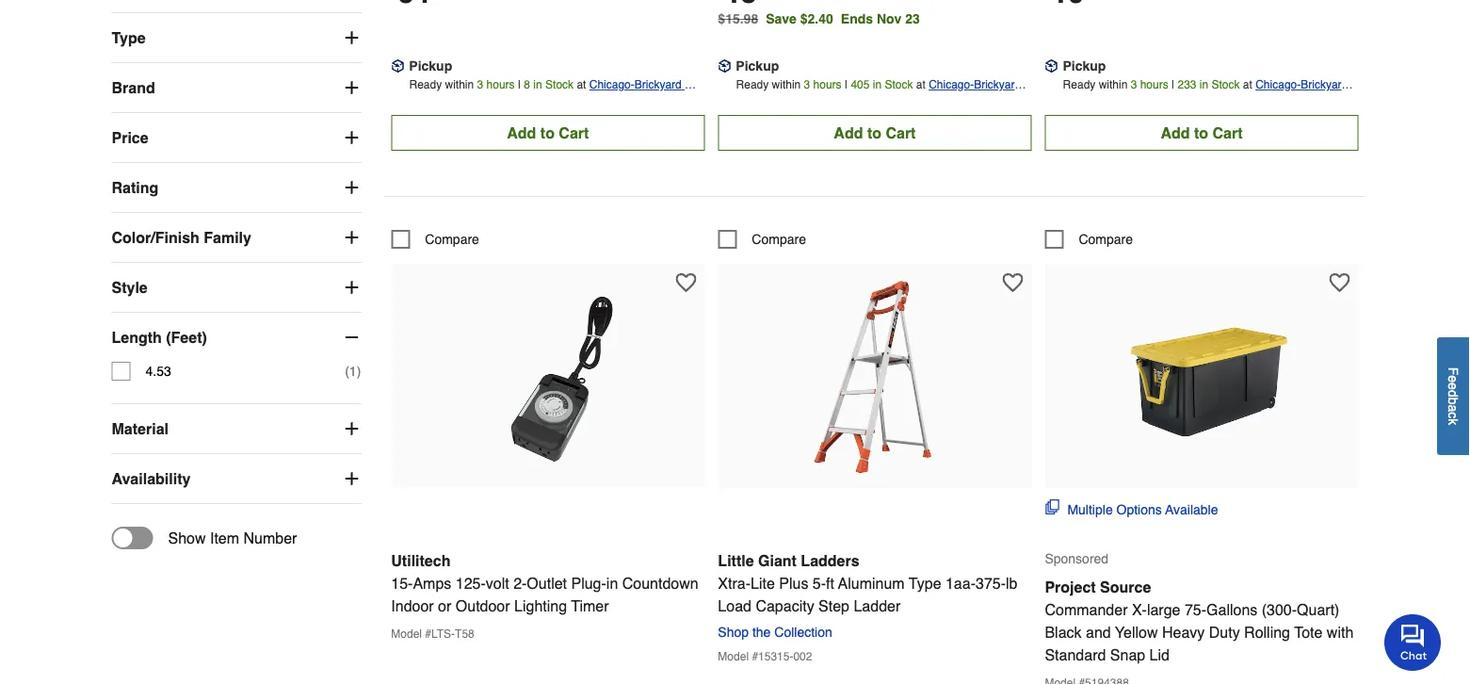 Task type: vqa. For each thing, say whether or not it's contained in the screenshot.
plus icon
yes



Task type: locate. For each thing, give the bounding box(es) containing it.
2 pickup from the left
[[736, 59, 779, 74]]

1 pickup from the left
[[409, 59, 452, 74]]

1 stock from the left
[[546, 78, 574, 92]]

compare inside 5014300771 "element"
[[425, 232, 479, 247]]

aluminum
[[838, 575, 905, 592]]

within inside 'ready within 3 hours | 8 in stock at chicago-brickyard lowe's'
[[445, 78, 474, 92]]

within left 8
[[445, 78, 474, 92]]

1 horizontal spatial cart
[[886, 124, 916, 142]]

stock inside 'ready within 3 hours | 8 in stock at chicago-brickyard lowe's'
[[546, 78, 574, 92]]

utilitech
[[391, 552, 451, 569]]

at inside ready within 3 hours | 233 in stock at chicago-brickyard lowe's
[[1244, 78, 1253, 92]]

plus image inside rating button
[[342, 179, 361, 197]]

# for 15315-002
[[752, 650, 758, 664]]

multiple options available link
[[1045, 500, 1219, 519]]

1 add to cart from the left
[[507, 124, 589, 142]]

timer
[[571, 597, 609, 615]]

volt
[[486, 575, 509, 592]]

1 horizontal spatial pickup
[[736, 59, 779, 74]]

project source commander x-large 75-gallons (300-quart) black and yellow heavy duty rolling tote with standard snap lid image
[[1099, 273, 1306, 481]]

3 inside 'ready within 3 hours | 8 in stock at chicago-brickyard lowe's'
[[477, 78, 484, 92]]

4 plus image from the top
[[342, 470, 361, 488]]

0 horizontal spatial model
[[391, 628, 422, 641]]

in right '405'
[[873, 78, 882, 92]]

e
[[1447, 375, 1462, 382], [1447, 382, 1462, 390]]

3 hours from the left
[[1141, 78, 1169, 92]]

at right 8
[[577, 78, 586, 92]]

compare for 5013943287 element
[[1079, 232, 1133, 247]]

3 left '405'
[[804, 78, 811, 92]]

| left 233
[[1172, 78, 1175, 92]]

2 lowe's from the left
[[929, 97, 964, 110]]

at right 233
[[1244, 78, 1253, 92]]

0 horizontal spatial 3
[[477, 78, 484, 92]]

4 plus image from the top
[[342, 420, 361, 439]]

ready
[[409, 78, 442, 92], [736, 78, 769, 92], [1063, 78, 1096, 92]]

ends nov 23 element
[[841, 12, 928, 27]]

add to cart button down 'ready within 3 hours | 8 in stock at chicago-brickyard lowe's'
[[391, 115, 705, 151]]

model down shop
[[718, 650, 749, 664]]

material
[[112, 420, 169, 438]]

0 horizontal spatial chicago-brickyard lowe's button
[[590, 76, 705, 110]]

lowe's for 8
[[590, 97, 624, 110]]

0 horizontal spatial heart outline image
[[676, 273, 697, 293]]

1 horizontal spatial add to cart button
[[718, 115, 1032, 151]]

3
[[477, 78, 484, 92], [804, 78, 811, 92], [1131, 78, 1137, 92]]

1 horizontal spatial type
[[909, 575, 942, 592]]

add down '405'
[[834, 124, 863, 142]]

t58
[[455, 628, 475, 641]]

stock inside ready within 3 hours | 405 in stock at chicago-brickyard lowe's
[[885, 78, 913, 92]]

2 horizontal spatial add to cart button
[[1045, 115, 1359, 151]]

compare for "5014114195" element
[[752, 232, 806, 247]]

| for 8
[[518, 78, 521, 92]]

pickup image for ready within 3 hours | 233 in stock at chicago-brickyard lowe's
[[1045, 60, 1058, 73]]

0 horizontal spatial hours
[[487, 78, 515, 92]]

2 hours from the left
[[814, 78, 842, 92]]

in right 233
[[1200, 78, 1209, 92]]

2 horizontal spatial compare
[[1079, 232, 1133, 247]]

length
[[112, 329, 162, 346]]

to
[[541, 124, 555, 142], [868, 124, 882, 142], [1195, 124, 1209, 142]]

within inside ready within 3 hours | 233 in stock at chicago-brickyard lowe's
[[1099, 78, 1128, 92]]

1 horizontal spatial to
[[868, 124, 882, 142]]

stock right 8
[[546, 78, 574, 92]]

3 within from the left
[[1099, 78, 1128, 92]]

4.53
[[146, 364, 171, 379]]

within inside ready within 3 hours | 405 in stock at chicago-brickyard lowe's
[[772, 78, 801, 92]]

e up d
[[1447, 375, 1462, 382]]

2 horizontal spatial add to cart
[[1161, 124, 1243, 142]]

3 lowe's from the left
[[1256, 97, 1291, 110]]

3 add from the left
[[1161, 124, 1190, 142]]

plus image for brand
[[342, 79, 361, 97]]

2 add to cart button from the left
[[718, 115, 1032, 151]]

1 horizontal spatial 3
[[804, 78, 811, 92]]

2 horizontal spatial cart
[[1213, 124, 1243, 142]]

in for 405
[[873, 78, 882, 92]]

length (feet) button
[[112, 313, 361, 362]]

lowe's inside ready within 3 hours | 233 in stock at chicago-brickyard lowe's
[[1256, 97, 1291, 110]]

plus image inside availability button
[[342, 470, 361, 488]]

load
[[718, 597, 752, 615]]

1 pickup image from the left
[[718, 60, 731, 73]]

2 chicago-brickyard lowe's button from the left
[[929, 76, 1032, 110]]

type
[[112, 29, 146, 47], [909, 575, 942, 592]]

utilitech 15-amps 125-volt 2-outlet plug-in countdown indoor or outdoor lighting timer
[[391, 552, 699, 615]]

| inside ready within 3 hours | 233 in stock at chicago-brickyard lowe's
[[1172, 78, 1175, 92]]

chicago- inside ready within 3 hours | 405 in stock at chicago-brickyard lowe's
[[929, 78, 974, 92]]

heart outline image
[[676, 273, 697, 293], [1003, 273, 1024, 293], [1330, 273, 1350, 293]]

1 horizontal spatial #
[[752, 650, 758, 664]]

type inside button
[[112, 29, 146, 47]]

1 to from the left
[[541, 124, 555, 142]]

1 horizontal spatial at
[[917, 78, 926, 92]]

3 stock from the left
[[1212, 78, 1240, 92]]

plus image inside type button
[[342, 29, 361, 48]]

sponsored
[[1045, 551, 1109, 567]]

2 pickup image from the left
[[1045, 60, 1058, 73]]

| inside 'ready within 3 hours | 8 in stock at chicago-brickyard lowe's'
[[518, 78, 521, 92]]

2 within from the left
[[772, 78, 801, 92]]

15315-
[[758, 650, 794, 664]]

0 horizontal spatial chicago-
[[590, 78, 635, 92]]

3 left 8
[[477, 78, 484, 92]]

chat invite button image
[[1385, 613, 1442, 671]]

add to cart button down ready within 3 hours | 233 in stock at chicago-brickyard lowe's
[[1045, 115, 1359, 151]]

0 horizontal spatial at
[[577, 78, 586, 92]]

chicago- right '405'
[[929, 78, 974, 92]]

(
[[345, 364, 349, 379]]

1 horizontal spatial ready
[[736, 78, 769, 92]]

stock right '405'
[[885, 78, 913, 92]]

2 horizontal spatial to
[[1195, 124, 1209, 142]]

add
[[507, 124, 536, 142], [834, 124, 863, 142], [1161, 124, 1190, 142]]

ready inside ready within 3 hours | 233 in stock at chicago-brickyard lowe's
[[1063, 78, 1096, 92]]

75-
[[1185, 601, 1207, 618]]

little
[[718, 552, 754, 569]]

multiple
[[1068, 502, 1113, 518]]

add to cart
[[507, 124, 589, 142], [834, 124, 916, 142], [1161, 124, 1243, 142]]

3 plus image from the top
[[342, 129, 361, 147]]

2 plus image from the top
[[342, 228, 361, 247]]

in inside 'ready within 3 hours | 8 in stock at chicago-brickyard lowe's'
[[534, 78, 542, 92]]

$2.40
[[801, 12, 834, 27]]

5014114195 element
[[718, 230, 806, 249]]

| for 233
[[1172, 78, 1175, 92]]

add to cart down ready within 3 hours | 233 in stock at chicago-brickyard lowe's
[[1161, 124, 1243, 142]]

plus image inside price button
[[342, 129, 361, 147]]

brickyard inside ready within 3 hours | 405 in stock at chicago-brickyard lowe's
[[974, 78, 1021, 92]]

hours inside ready within 3 hours | 233 in stock at chicago-brickyard lowe's
[[1141, 78, 1169, 92]]

1 horizontal spatial chicago-
[[929, 78, 974, 92]]

3 add to cart from the left
[[1161, 124, 1243, 142]]

0 horizontal spatial pickup
[[409, 59, 452, 74]]

quart)
[[1297, 601, 1340, 618]]

price button
[[112, 114, 361, 163]]

type inside little giant ladders xtra-lite plus 5-ft aluminum type 1aa-375-lb load capacity step ladder
[[909, 575, 942, 592]]

1 horizontal spatial hours
[[814, 78, 842, 92]]

ready inside 'ready within 3 hours | 8 in stock at chicago-brickyard lowe's'
[[409, 78, 442, 92]]

2 horizontal spatial stock
[[1212, 78, 1240, 92]]

to down ready within 3 hours | 233 in stock at chicago-brickyard lowe's
[[1195, 124, 1209, 142]]

brand
[[112, 79, 155, 97]]

compare inside "5014114195" element
[[752, 232, 806, 247]]

source
[[1101, 578, 1152, 596]]

1 horizontal spatial within
[[772, 78, 801, 92]]

1 | from the left
[[518, 78, 521, 92]]

brickyard inside ready within 3 hours | 233 in stock at chicago-brickyard lowe's
[[1301, 78, 1348, 92]]

1 chicago- from the left
[[590, 78, 635, 92]]

chicago-brickyard lowe's button
[[590, 76, 705, 110], [929, 76, 1032, 110], [1256, 76, 1359, 110]]

3 pickup from the left
[[1063, 59, 1106, 74]]

hours left 233
[[1141, 78, 1169, 92]]

hours inside 'ready within 3 hours | 8 in stock at chicago-brickyard lowe's'
[[487, 78, 515, 92]]

lite
[[751, 575, 775, 592]]

3 compare from the left
[[1079, 232, 1133, 247]]

2 at from the left
[[917, 78, 926, 92]]

model for model # 15315-002
[[718, 650, 749, 664]]

| inside ready within 3 hours | 405 in stock at chicago-brickyard lowe's
[[845, 78, 848, 92]]

3 inside ready within 3 hours | 405 in stock at chicago-brickyard lowe's
[[804, 78, 811, 92]]

in right 8
[[534, 78, 542, 92]]

1 vertical spatial type
[[909, 575, 942, 592]]

2 ready from the left
[[736, 78, 769, 92]]

stock for 8
[[546, 78, 574, 92]]

| left '405'
[[845, 78, 848, 92]]

to down ready within 3 hours | 405 in stock at chicago-brickyard lowe's
[[868, 124, 882, 142]]

2 horizontal spatial 3
[[1131, 78, 1137, 92]]

3 for 8
[[477, 78, 484, 92]]

within left 233
[[1099, 78, 1128, 92]]

2 | from the left
[[845, 78, 848, 92]]

chicago- right 8
[[590, 78, 635, 92]]

chicago-brickyard lowe's button for ready within 3 hours | 233 in stock at chicago-brickyard lowe's
[[1256, 76, 1359, 110]]

step
[[819, 597, 850, 615]]

2 plus image from the top
[[342, 79, 361, 97]]

3 | from the left
[[1172, 78, 1175, 92]]

0 horizontal spatial within
[[445, 78, 474, 92]]

plus image inside style button
[[342, 278, 361, 297]]

1 plus image from the top
[[342, 179, 361, 197]]

5013943287 element
[[1045, 230, 1133, 249]]

cart down 'ready within 3 hours | 8 in stock at chicago-brickyard lowe's'
[[559, 124, 589, 142]]

plus image inside material button
[[342, 420, 361, 439]]

plus image inside color/finish family button
[[342, 228, 361, 247]]

type left "1aa-" at the bottom right of the page
[[909, 575, 942, 592]]

add to cart down 'ready within 3 hours | 8 in stock at chicago-brickyard lowe's'
[[507, 124, 589, 142]]

0 horizontal spatial ready
[[409, 78, 442, 92]]

f
[[1447, 367, 1462, 375]]

1 lowe's from the left
[[590, 97, 624, 110]]

add to cart button down ready within 3 hours | 405 in stock at chicago-brickyard lowe's
[[718, 115, 1032, 151]]

0 horizontal spatial #
[[425, 628, 431, 641]]

0 horizontal spatial add to cart
[[507, 124, 589, 142]]

to down 'ready within 3 hours | 8 in stock at chicago-brickyard lowe's'
[[541, 124, 555, 142]]

3 plus image from the top
[[342, 278, 361, 297]]

# down indoor
[[425, 628, 431, 641]]

plus image inside the brand button
[[342, 79, 361, 97]]

2 horizontal spatial chicago-
[[1256, 78, 1301, 92]]

at for 8
[[577, 78, 586, 92]]

hours inside ready within 3 hours | 405 in stock at chicago-brickyard lowe's
[[814, 78, 842, 92]]

in up the timer
[[607, 575, 618, 592]]

lowe's inside 'ready within 3 hours | 8 in stock at chicago-brickyard lowe's'
[[590, 97, 624, 110]]

1 horizontal spatial compare
[[752, 232, 806, 247]]

brickyard inside 'ready within 3 hours | 8 in stock at chicago-brickyard lowe's'
[[635, 78, 682, 92]]

plug-
[[571, 575, 607, 592]]

2 chicago- from the left
[[929, 78, 974, 92]]

3 ready from the left
[[1063, 78, 1096, 92]]

2 horizontal spatial |
[[1172, 78, 1175, 92]]

3 at from the left
[[1244, 78, 1253, 92]]

2 horizontal spatial heart outline image
[[1330, 273, 1350, 293]]

1 plus image from the top
[[342, 29, 361, 48]]

at inside ready within 3 hours | 405 in stock at chicago-brickyard lowe's
[[917, 78, 926, 92]]

in inside ready within 3 hours | 405 in stock at chicago-brickyard lowe's
[[873, 78, 882, 92]]

3 for 233
[[1131, 78, 1137, 92]]

availability
[[112, 470, 191, 488]]

1 horizontal spatial add to cart
[[834, 124, 916, 142]]

1 compare from the left
[[425, 232, 479, 247]]

chicago- inside ready within 3 hours | 233 in stock at chicago-brickyard lowe's
[[1256, 78, 1301, 92]]

1
[[349, 364, 357, 379]]

1 horizontal spatial lowe's
[[929, 97, 964, 110]]

2 stock from the left
[[885, 78, 913, 92]]

2 horizontal spatial chicago-brickyard lowe's button
[[1256, 76, 1359, 110]]

the
[[753, 625, 771, 640]]

0 horizontal spatial |
[[518, 78, 521, 92]]

ends
[[841, 12, 873, 27]]

pickup
[[409, 59, 452, 74], [736, 59, 779, 74], [1063, 59, 1106, 74]]

stock inside ready within 3 hours | 233 in stock at chicago-brickyard lowe's
[[1212, 78, 1240, 92]]

3 chicago- from the left
[[1256, 78, 1301, 92]]

2 horizontal spatial pickup
[[1063, 59, 1106, 74]]

at
[[577, 78, 586, 92], [917, 78, 926, 92], [1244, 78, 1253, 92]]

| left 8
[[518, 78, 521, 92]]

add to cart button
[[391, 115, 705, 151], [718, 115, 1032, 151], [1045, 115, 1359, 151]]

1 cart from the left
[[559, 124, 589, 142]]

2 horizontal spatial within
[[1099, 78, 1128, 92]]

1 horizontal spatial chicago-brickyard lowe's button
[[929, 76, 1032, 110]]

0 vertical spatial model
[[391, 628, 422, 641]]

color/finish family button
[[112, 213, 361, 262]]

1 vertical spatial #
[[752, 650, 758, 664]]

1 chicago-brickyard lowe's button from the left
[[590, 76, 705, 110]]

2 compare from the left
[[752, 232, 806, 247]]

2 horizontal spatial add
[[1161, 124, 1190, 142]]

stock for 405
[[885, 78, 913, 92]]

0 horizontal spatial type
[[112, 29, 146, 47]]

2 cart from the left
[[886, 124, 916, 142]]

lowe's
[[590, 97, 624, 110], [929, 97, 964, 110], [1256, 97, 1291, 110]]

in
[[534, 78, 542, 92], [873, 78, 882, 92], [1200, 78, 1209, 92], [607, 575, 618, 592]]

0 horizontal spatial cart
[[559, 124, 589, 142]]

hours left 8
[[487, 78, 515, 92]]

| for 405
[[845, 78, 848, 92]]

within down save
[[772, 78, 801, 92]]

cart down ready within 3 hours | 405 in stock at chicago-brickyard lowe's
[[886, 124, 916, 142]]

1 vertical spatial model
[[718, 650, 749, 664]]

ladder
[[854, 597, 901, 615]]

2 horizontal spatial brickyard
[[1301, 78, 1348, 92]]

hours left '405'
[[814, 78, 842, 92]]

0 vertical spatial type
[[112, 29, 146, 47]]

1 horizontal spatial |
[[845, 78, 848, 92]]

15-
[[391, 575, 413, 592]]

chicago- inside 'ready within 3 hours | 8 in stock at chicago-brickyard lowe's'
[[590, 78, 635, 92]]

0 horizontal spatial stock
[[546, 78, 574, 92]]

0 horizontal spatial add to cart button
[[391, 115, 705, 151]]

at inside 'ready within 3 hours | 8 in stock at chicago-brickyard lowe's'
[[577, 78, 586, 92]]

0 vertical spatial #
[[425, 628, 431, 641]]

2 horizontal spatial at
[[1244, 78, 1253, 92]]

add down 'ready within 3 hours | 8 in stock at chicago-brickyard lowe's'
[[507, 124, 536, 142]]

lowe's for 233
[[1256, 97, 1291, 110]]

3 brickyard from the left
[[1301, 78, 1348, 92]]

3 heart outline image from the left
[[1330, 273, 1350, 293]]

2 3 from the left
[[804, 78, 811, 92]]

1 3 from the left
[[477, 78, 484, 92]]

little giant ladders xtra-lite plus 5-ft aluminum type 1aa-375-lb load capacity step ladder
[[718, 552, 1018, 615]]

outdoor
[[456, 597, 510, 615]]

1 within from the left
[[445, 78, 474, 92]]

within for ready within 3 hours | 233 in stock at chicago-brickyard lowe's
[[1099, 78, 1128, 92]]

# down the "the"
[[752, 650, 758, 664]]

1 horizontal spatial pickup image
[[1045, 60, 1058, 73]]

1 horizontal spatial add
[[834, 124, 863, 142]]

brickyard for ready within 3 hours | 405 in stock at chicago-brickyard lowe's
[[974, 78, 1021, 92]]

1 e from the top
[[1447, 375, 1462, 382]]

8
[[524, 78, 530, 92]]

project
[[1045, 578, 1096, 596]]

ready within 3 hours | 233 in stock at chicago-brickyard lowe's
[[1063, 78, 1352, 110]]

model # lts-t58
[[391, 628, 475, 641]]

0 horizontal spatial brickyard
[[635, 78, 682, 92]]

ladders
[[801, 552, 860, 569]]

pickup image
[[718, 60, 731, 73], [1045, 60, 1058, 73]]

0 horizontal spatial pickup image
[[718, 60, 731, 73]]

plus image
[[342, 29, 361, 48], [342, 79, 361, 97], [342, 129, 361, 147], [342, 420, 361, 439]]

3 3 from the left
[[1131, 78, 1137, 92]]

plus image
[[342, 179, 361, 197], [342, 228, 361, 247], [342, 278, 361, 297], [342, 470, 361, 488]]

type up brand
[[112, 29, 146, 47]]

at right '405'
[[917, 78, 926, 92]]

compare inside 5013943287 element
[[1079, 232, 1133, 247]]

1 at from the left
[[577, 78, 586, 92]]

add to cart down ready within 3 hours | 405 in stock at chicago-brickyard lowe's
[[834, 124, 916, 142]]

add down 233
[[1161, 124, 1190, 142]]

1 brickyard from the left
[[635, 78, 682, 92]]

0 horizontal spatial compare
[[425, 232, 479, 247]]

lowe's for 405
[[929, 97, 964, 110]]

stock right 233
[[1212, 78, 1240, 92]]

2 brickyard from the left
[[974, 78, 1021, 92]]

(feet)
[[166, 329, 207, 346]]

model down indoor
[[391, 628, 422, 641]]

snap
[[1111, 646, 1146, 664]]

2 horizontal spatial hours
[[1141, 78, 1169, 92]]

pickup for ready within 3 hours | 8 in stock at chicago-brickyard lowe's
[[409, 59, 452, 74]]

show item number
[[168, 529, 297, 547]]

ready within 3 hours | 8 in stock at chicago-brickyard lowe's
[[409, 78, 685, 110]]

ready inside ready within 3 hours | 405 in stock at chicago-brickyard lowe's
[[736, 78, 769, 92]]

1 horizontal spatial heart outline image
[[1003, 273, 1024, 293]]

3 left 233
[[1131, 78, 1137, 92]]

cart down ready within 3 hours | 233 in stock at chicago-brickyard lowe's
[[1213, 124, 1243, 142]]

brand button
[[112, 64, 361, 113]]

3 inside ready within 3 hours | 233 in stock at chicago-brickyard lowe's
[[1131, 78, 1137, 92]]

1 horizontal spatial model
[[718, 650, 749, 664]]

1 hours from the left
[[487, 78, 515, 92]]

1 horizontal spatial stock
[[885, 78, 913, 92]]

within
[[445, 78, 474, 92], [772, 78, 801, 92], [1099, 78, 1128, 92]]

e up b
[[1447, 382, 1462, 390]]

chicago-
[[590, 78, 635, 92], [929, 78, 974, 92], [1256, 78, 1301, 92]]

in inside ready within 3 hours | 233 in stock at chicago-brickyard lowe's
[[1200, 78, 1209, 92]]

0 horizontal spatial lowe's
[[590, 97, 624, 110]]

0 horizontal spatial add
[[507, 124, 536, 142]]

1 ready from the left
[[409, 78, 442, 92]]

2 horizontal spatial lowe's
[[1256, 97, 1291, 110]]

1 horizontal spatial brickyard
[[974, 78, 1021, 92]]

availability button
[[112, 455, 361, 504]]

)
[[357, 364, 361, 379]]

at for 233
[[1244, 78, 1253, 92]]

2 e from the top
[[1447, 382, 1462, 390]]

rating button
[[112, 163, 361, 212]]

3 add to cart button from the left
[[1045, 115, 1359, 151]]

3 cart from the left
[[1213, 124, 1243, 142]]

0 horizontal spatial to
[[541, 124, 555, 142]]

3 chicago-brickyard lowe's button from the left
[[1256, 76, 1359, 110]]

233
[[1178, 78, 1197, 92]]

lowe's inside ready within 3 hours | 405 in stock at chicago-brickyard lowe's
[[929, 97, 964, 110]]

chicago- for ready within 3 hours | 8 in stock at chicago-brickyard lowe's
[[590, 78, 635, 92]]

within for ready within 3 hours | 8 in stock at chicago-brickyard lowe's
[[445, 78, 474, 92]]

pickup for ready within 3 hours | 405 in stock at chicago-brickyard lowe's
[[736, 59, 779, 74]]

2 horizontal spatial ready
[[1063, 78, 1096, 92]]

pickup for ready within 3 hours | 233 in stock at chicago-brickyard lowe's
[[1063, 59, 1106, 74]]

$15.98
[[718, 12, 759, 27]]

chicago- right 233
[[1256, 78, 1301, 92]]



Task type: describe. For each thing, give the bounding box(es) containing it.
plus image for color/finish family
[[342, 228, 361, 247]]

c
[[1447, 412, 1462, 418]]

lb
[[1006, 575, 1018, 592]]

collection
[[775, 625, 833, 640]]

savings save $2.40 element
[[766, 12, 928, 27]]

1 add from the left
[[507, 124, 536, 142]]

brickyard for ready within 3 hours | 8 in stock at chicago-brickyard lowe's
[[635, 78, 682, 92]]

cart for second add to cart button from the right
[[886, 124, 916, 142]]

chicago- for ready within 3 hours | 405 in stock at chicago-brickyard lowe's
[[929, 78, 974, 92]]

minus image
[[342, 328, 361, 347]]

options
[[1117, 502, 1162, 518]]

available
[[1166, 502, 1219, 518]]

(300-
[[1262, 601, 1297, 618]]

cart for 3rd add to cart button from right
[[559, 124, 589, 142]]

d
[[1447, 390, 1462, 397]]

outlet
[[527, 575, 567, 592]]

1aa-
[[946, 575, 976, 592]]

ready for ready within 3 hours | 405 in stock at chicago-brickyard lowe's
[[736, 78, 769, 92]]

type button
[[112, 14, 361, 63]]

yellow
[[1116, 624, 1158, 641]]

in for 233
[[1200, 78, 1209, 92]]

cart for 3rd add to cart button from the left
[[1213, 124, 1243, 142]]

amps
[[413, 575, 452, 592]]

little giant ladders xtra-lite plus 5-ft aluminum type 1aa-375-lb load capacity step ladder image
[[772, 273, 979, 481]]

plus image for style
[[342, 278, 361, 297]]

x-
[[1132, 601, 1147, 618]]

2 heart outline image from the left
[[1003, 273, 1024, 293]]

project source commander x-large 75-gallons (300-quart) black and yellow heavy duty rolling tote with standard snap lid
[[1045, 578, 1354, 664]]

ready for ready within 3 hours | 8 in stock at chicago-brickyard lowe's
[[409, 78, 442, 92]]

style
[[112, 279, 148, 296]]

show
[[168, 529, 206, 547]]

model # 15315-002
[[718, 650, 813, 664]]

with
[[1327, 624, 1354, 641]]

indoor
[[391, 597, 434, 615]]

5-
[[813, 575, 826, 592]]

rating
[[112, 179, 159, 196]]

stock for 233
[[1212, 78, 1240, 92]]

f e e d b a c k
[[1447, 367, 1462, 425]]

utilitech 15-amps 125-volt 2-outlet plug-in countdown indoor or outdoor lighting timer image
[[445, 273, 652, 481]]

and
[[1086, 624, 1111, 641]]

hours for 405
[[814, 78, 842, 92]]

in for 8
[[534, 78, 542, 92]]

hours for 8
[[487, 78, 515, 92]]

countdown
[[623, 575, 699, 592]]

shop the collection link
[[718, 625, 840, 640]]

number
[[244, 529, 297, 547]]

b
[[1447, 397, 1462, 404]]

item
[[210, 529, 239, 547]]

compare for 5014300771 "element"
[[425, 232, 479, 247]]

ready within 3 hours | 405 in stock at chicago-brickyard lowe's
[[736, 78, 1025, 110]]

large
[[1147, 601, 1181, 618]]

002
[[794, 650, 813, 664]]

plus image for price
[[342, 129, 361, 147]]

material button
[[112, 405, 361, 454]]

a
[[1447, 404, 1462, 412]]

black
[[1045, 624, 1082, 641]]

plus
[[779, 575, 809, 592]]

family
[[204, 229, 252, 246]]

multiple options available
[[1068, 502, 1219, 518]]

23
[[906, 12, 920, 27]]

commander
[[1045, 601, 1128, 618]]

1 add to cart button from the left
[[391, 115, 705, 151]]

k
[[1447, 418, 1462, 425]]

xtra-
[[718, 575, 751, 592]]

2-
[[514, 575, 527, 592]]

$15.98 save $2.40 ends nov 23
[[718, 12, 920, 27]]

giant
[[758, 552, 797, 569]]

3 to from the left
[[1195, 124, 1209, 142]]

model for model # lts-t58
[[391, 628, 422, 641]]

standard
[[1045, 646, 1106, 664]]

f e e d b a c k button
[[1438, 337, 1471, 455]]

color/finish
[[112, 229, 200, 246]]

375-
[[976, 575, 1006, 592]]

within for ready within 3 hours | 405 in stock at chicago-brickyard lowe's
[[772, 78, 801, 92]]

2 add from the left
[[834, 124, 863, 142]]

ready for ready within 3 hours | 233 in stock at chicago-brickyard lowe's
[[1063, 78, 1096, 92]]

color/finish family
[[112, 229, 252, 246]]

2 to from the left
[[868, 124, 882, 142]]

plus image for rating
[[342, 179, 361, 197]]

plus image for material
[[342, 420, 361, 439]]

at for 405
[[917, 78, 926, 92]]

was price $15.98 element
[[718, 7, 766, 27]]

pickup image
[[391, 60, 404, 73]]

# for lts-t58
[[425, 628, 431, 641]]

3 for 405
[[804, 78, 811, 92]]

chicago-brickyard lowe's button for ready within 3 hours | 8 in stock at chicago-brickyard lowe's
[[590, 76, 705, 110]]

1 heart outline image from the left
[[676, 273, 697, 293]]

show item number element
[[112, 527, 297, 550]]

nov
[[877, 12, 902, 27]]

gallons
[[1207, 601, 1258, 618]]

ft
[[826, 575, 835, 592]]

tote
[[1295, 624, 1323, 641]]

5014300771 element
[[391, 230, 479, 249]]

in inside the utilitech 15-amps 125-volt 2-outlet plug-in countdown indoor or outdoor lighting timer
[[607, 575, 618, 592]]

or
[[438, 597, 452, 615]]

plus image for type
[[342, 29, 361, 48]]

pickup image for ready within 3 hours | 405 in stock at chicago-brickyard lowe's
[[718, 60, 731, 73]]

length (feet)
[[112, 329, 207, 346]]

( 1 )
[[345, 364, 361, 379]]

2 add to cart from the left
[[834, 124, 916, 142]]

price
[[112, 129, 149, 146]]

chicago-brickyard lowe's button for ready within 3 hours | 405 in stock at chicago-brickyard lowe's
[[929, 76, 1032, 110]]

chicago- for ready within 3 hours | 233 in stock at chicago-brickyard lowe's
[[1256, 78, 1301, 92]]

125-
[[456, 575, 486, 592]]

brickyard for ready within 3 hours | 233 in stock at chicago-brickyard lowe's
[[1301, 78, 1348, 92]]

plus image for availability
[[342, 470, 361, 488]]

save
[[766, 12, 797, 27]]

lighting
[[514, 597, 567, 615]]

lts-
[[431, 628, 455, 641]]

capacity
[[756, 597, 815, 615]]

hours for 233
[[1141, 78, 1169, 92]]

shop the collection
[[718, 625, 833, 640]]

rolling
[[1245, 624, 1291, 641]]



